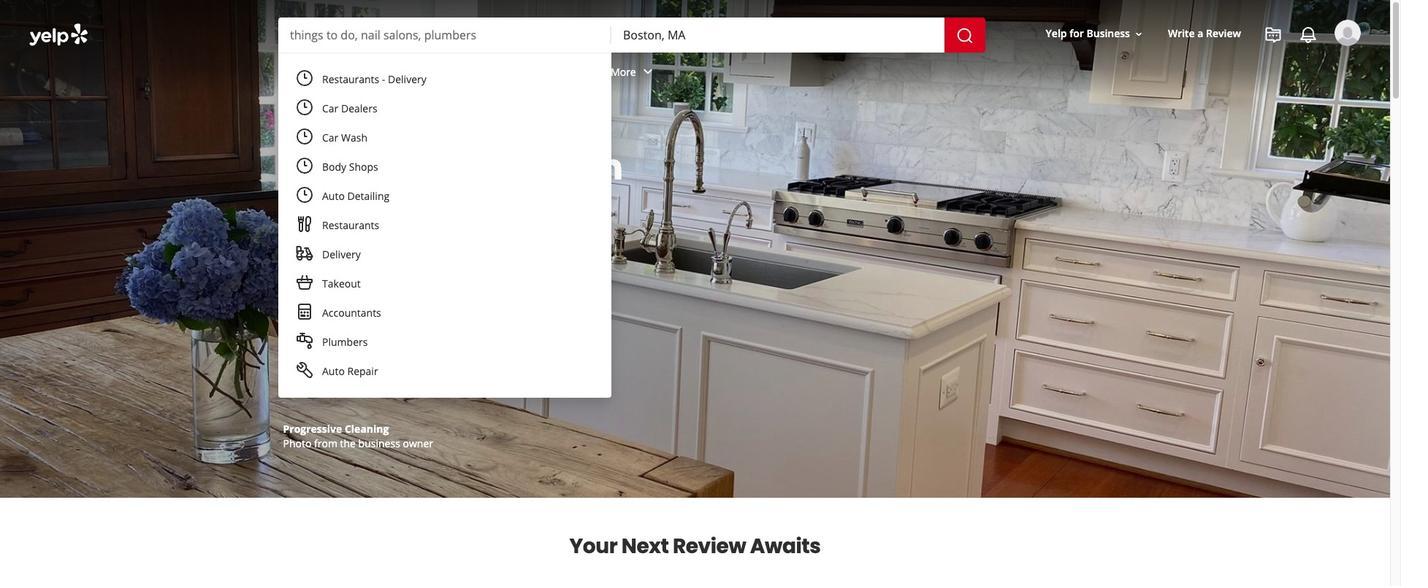 Task type: vqa. For each thing, say whether or not it's contained in the screenshot.
More
yes



Task type: describe. For each thing, give the bounding box(es) containing it.
home for home cleaner
[[359, 256, 394, 273]]

yelp
[[1046, 27, 1067, 41]]

24 food v2 image
[[296, 216, 313, 233]]

home services link
[[377, 53, 491, 95]]

auto detailing link
[[287, 182, 603, 211]]

24 plumbers v2 image
[[296, 333, 313, 350]]

services
[[421, 65, 459, 79]]

car for car wash
[[322, 131, 339, 145]]

write a review
[[1168, 27, 1241, 41]]

more link
[[599, 53, 668, 95]]

-
[[382, 72, 385, 86]]

yelp for business button
[[1040, 21, 1151, 47]]

progressive
[[283, 422, 342, 436]]

car wash
[[322, 131, 368, 145]]

accountants
[[322, 306, 381, 320]]

from
[[314, 437, 338, 451]]

restaurants - delivery
[[322, 72, 427, 86]]

gift
[[385, 143, 444, 192]]

cleaner
[[396, 256, 440, 273]]

24 accountants v2 image
[[296, 304, 313, 321]]

body shops link
[[287, 153, 603, 182]]

photo
[[283, 437, 312, 451]]

auto for auto repair
[[322, 365, 345, 378]]

more
[[611, 65, 636, 79]]

home cleaner link
[[312, 247, 463, 282]]

write a review link
[[1162, 21, 1247, 47]]

owner
[[403, 437, 433, 451]]

home cleaner
[[359, 256, 440, 273]]

wash
[[341, 131, 368, 145]]

delivery link
[[287, 240, 603, 270]]

user actions element
[[1034, 18, 1382, 108]]

your next review awaits
[[570, 533, 821, 561]]

24 shopping v2 image
[[296, 274, 313, 292]]

24 chevron down v2 image for more
[[639, 63, 657, 81]]

progressive cleaning link
[[283, 422, 389, 436]]

none field near
[[623, 27, 933, 43]]

detailing
[[347, 189, 390, 203]]

auto repair link
[[287, 357, 603, 387]]

of
[[452, 143, 486, 192]]

plumbers link
[[287, 328, 603, 357]]

1 vertical spatial restaurants link
[[287, 211, 603, 240]]

24 delivery v2 image
[[296, 245, 313, 263]]

takeout link
[[287, 270, 603, 299]]

home for home services
[[389, 65, 418, 79]]

your
[[570, 533, 618, 561]]

body
[[322, 160, 346, 174]]

dealers
[[341, 102, 377, 115]]



Task type: locate. For each thing, give the bounding box(es) containing it.
24 clock v2 image for auto
[[296, 187, 313, 204]]

24 clock v2 image inside the auto detailing link
[[296, 187, 313, 204]]

home right 24 search v2 image
[[359, 256, 394, 273]]

0 vertical spatial home
[[389, 65, 418, 79]]

24 chevron down v2 image
[[348, 63, 366, 81], [639, 63, 657, 81]]

24 clock v2 image left body
[[296, 157, 313, 175]]

car dealers link
[[287, 94, 603, 123]]

business
[[358, 437, 400, 451]]

24 chevron down v2 image for restaurants
[[348, 63, 366, 81]]

24 clock v2 image left "car dealers"
[[296, 99, 313, 116]]

the
[[340, 437, 356, 451]]

1 vertical spatial auto
[[322, 365, 345, 378]]

0 vertical spatial 24 clock v2 image
[[296, 70, 313, 87]]

restaurants link up 'cleaner'
[[287, 211, 603, 240]]

24 clock v2 image for car wash
[[296, 128, 313, 146]]

1 vertical spatial delivery
[[322, 248, 361, 262]]

business
[[1087, 27, 1130, 41]]

1 horizontal spatial 24 chevron down v2 image
[[639, 63, 657, 81]]

review inside user actions "element"
[[1206, 27, 1241, 41]]

plumbers
[[322, 335, 368, 349]]

review for a
[[1206, 27, 1241, 41]]

1 horizontal spatial review
[[1206, 27, 1241, 41]]

0 vertical spatial delivery
[[388, 72, 427, 86]]

next
[[622, 533, 669, 561]]

restaurants inside business categories element
[[288, 65, 345, 79]]

home
[[389, 65, 418, 79], [359, 256, 394, 273]]

accountants link
[[287, 299, 603, 328]]

24 clock v2 image
[[296, 99, 313, 116], [296, 128, 313, 146], [296, 157, 313, 175]]

car left 'dealers' at the top left of page
[[322, 102, 339, 115]]

home services
[[389, 65, 459, 79]]

1 vertical spatial a
[[493, 143, 517, 192]]

3 24 clock v2 image from the top
[[296, 157, 313, 175]]

delivery up the takeout
[[322, 248, 361, 262]]

1 car from the top
[[322, 102, 339, 115]]

1 vertical spatial car
[[322, 131, 339, 145]]

2 24 clock v2 image from the top
[[296, 128, 313, 146]]

for
[[1070, 27, 1084, 41]]

2 auto from the top
[[322, 365, 345, 378]]

1 vertical spatial 24 clock v2 image
[[296, 128, 313, 146]]

None field
[[290, 27, 600, 43], [623, 27, 933, 43], [290, 27, 600, 43]]

home right -
[[389, 65, 418, 79]]

1 vertical spatial 24 clock v2 image
[[296, 187, 313, 204]]

0 horizontal spatial review
[[673, 533, 746, 561]]

car wash link
[[287, 123, 603, 153]]

2 24 clock v2 image from the top
[[296, 187, 313, 204]]

home inside business categories element
[[389, 65, 418, 79]]

auto detailing
[[322, 189, 390, 203]]

24 clock v2 image for body shops
[[296, 157, 313, 175]]

a inside "element"
[[1198, 27, 1204, 41]]

0 vertical spatial restaurants link
[[276, 53, 377, 95]]

restaurants link
[[276, 53, 377, 95], [287, 211, 603, 240]]

restaurants - delivery link
[[287, 65, 603, 94]]

a inside the gift of a clean home
[[493, 143, 517, 192]]

restaurants
[[288, 65, 345, 79], [322, 72, 379, 86], [322, 218, 379, 232]]

None search field
[[0, 0, 1390, 422], [278, 18, 989, 53], [0, 0, 1390, 422], [278, 18, 989, 53]]

notifications image
[[1300, 26, 1317, 44]]

auto right 24 auto repair v2 icon
[[322, 365, 345, 378]]

0 vertical spatial 24 clock v2 image
[[296, 99, 313, 116]]

search image
[[956, 27, 974, 44]]

24 chevron down v2 image inside more link
[[639, 63, 657, 81]]

Find text field
[[290, 27, 600, 43]]

24 clock v2 image
[[296, 70, 313, 87], [296, 187, 313, 204]]

1 vertical spatial home
[[359, 256, 394, 273]]

review right 'write'
[[1206, 27, 1241, 41]]

auto for auto detailing
[[322, 189, 345, 203]]

cleaning
[[345, 422, 389, 436]]

write
[[1168, 27, 1195, 41]]

24 clock v2 image up 24 food v2 icon
[[296, 187, 313, 204]]

yelp for business
[[1046, 27, 1130, 41]]

1 auto from the top
[[322, 189, 345, 203]]

1 horizontal spatial delivery
[[388, 72, 427, 86]]

24 clock v2 image for restaurants
[[296, 70, 313, 87]]

0 vertical spatial a
[[1198, 27, 1204, 41]]

24 clock v2 image inside "restaurants - delivery" link
[[296, 70, 313, 87]]

progressive cleaning photo from the business owner
[[283, 422, 433, 451]]

1 24 chevron down v2 image from the left
[[348, 63, 366, 81]]

home
[[312, 184, 416, 233]]

takeout
[[322, 277, 361, 291]]

auto
[[322, 189, 345, 203], [322, 365, 345, 378]]

car dealers
[[322, 102, 377, 115]]

  text field
[[290, 27, 600, 43]]

24 clock v2 image inside car wash link
[[296, 128, 313, 146]]

projects image
[[1265, 26, 1282, 44]]

2 vertical spatial 24 clock v2 image
[[296, 157, 313, 175]]

a
[[1198, 27, 1204, 41], [493, 143, 517, 192]]

the
[[312, 143, 377, 192]]

24 search v2 image
[[336, 256, 353, 273]]

0 horizontal spatial a
[[493, 143, 517, 192]]

0 vertical spatial review
[[1206, 27, 1241, 41]]

0 vertical spatial car
[[322, 102, 339, 115]]

car for car dealers
[[322, 102, 339, 115]]

24 chevron down v2 image left -
[[348, 63, 366, 81]]

delivery right -
[[388, 72, 427, 86]]

awaits
[[750, 533, 821, 561]]

24 clock v2 image for car dealers
[[296, 99, 313, 116]]

24 chevron down v2 image right more at the left of the page
[[639, 63, 657, 81]]

0 horizontal spatial 24 chevron down v2 image
[[348, 63, 366, 81]]

2 car from the top
[[322, 131, 339, 145]]

a right of
[[493, 143, 517, 192]]

car
[[322, 102, 339, 115], [322, 131, 339, 145]]

24 auto repair v2 image
[[296, 362, 313, 380]]

a right 'write'
[[1198, 27, 1204, 41]]

1 24 clock v2 image from the top
[[296, 70, 313, 87]]

car left wash
[[322, 131, 339, 145]]

brad k. image
[[1335, 20, 1361, 46]]

16 chevron down v2 image
[[1133, 28, 1145, 40]]

repair
[[347, 365, 378, 378]]

review for next
[[673, 533, 746, 561]]

shops
[[349, 160, 378, 174]]

1 horizontal spatial a
[[1198, 27, 1204, 41]]

24 clock v2 image inside car dealers link
[[296, 99, 313, 116]]

body shops
[[322, 160, 378, 174]]

the gift of a clean home
[[312, 143, 623, 233]]

24 clock v2 image left restaurants - delivery
[[296, 70, 313, 87]]

review
[[1206, 27, 1241, 41], [673, 533, 746, 561]]

0 horizontal spatial delivery
[[322, 248, 361, 262]]

restaurants link up "car dealers"
[[276, 53, 377, 95]]

24 clock v2 image left car wash
[[296, 128, 313, 146]]

0 vertical spatial auto
[[322, 189, 345, 203]]

2 24 chevron down v2 image from the left
[[639, 63, 657, 81]]

auto down body
[[322, 189, 345, 203]]

business categories element
[[276, 53, 1361, 95]]

Near text field
[[623, 27, 933, 43]]

1 24 clock v2 image from the top
[[296, 99, 313, 116]]

delivery
[[388, 72, 427, 86], [322, 248, 361, 262]]

auto repair
[[322, 365, 378, 378]]

review right next
[[673, 533, 746, 561]]

clean
[[524, 143, 623, 192]]

explore banner section banner
[[0, 0, 1390, 498]]

24 clock v2 image inside the body shops link
[[296, 157, 313, 175]]

1 vertical spatial review
[[673, 533, 746, 561]]



